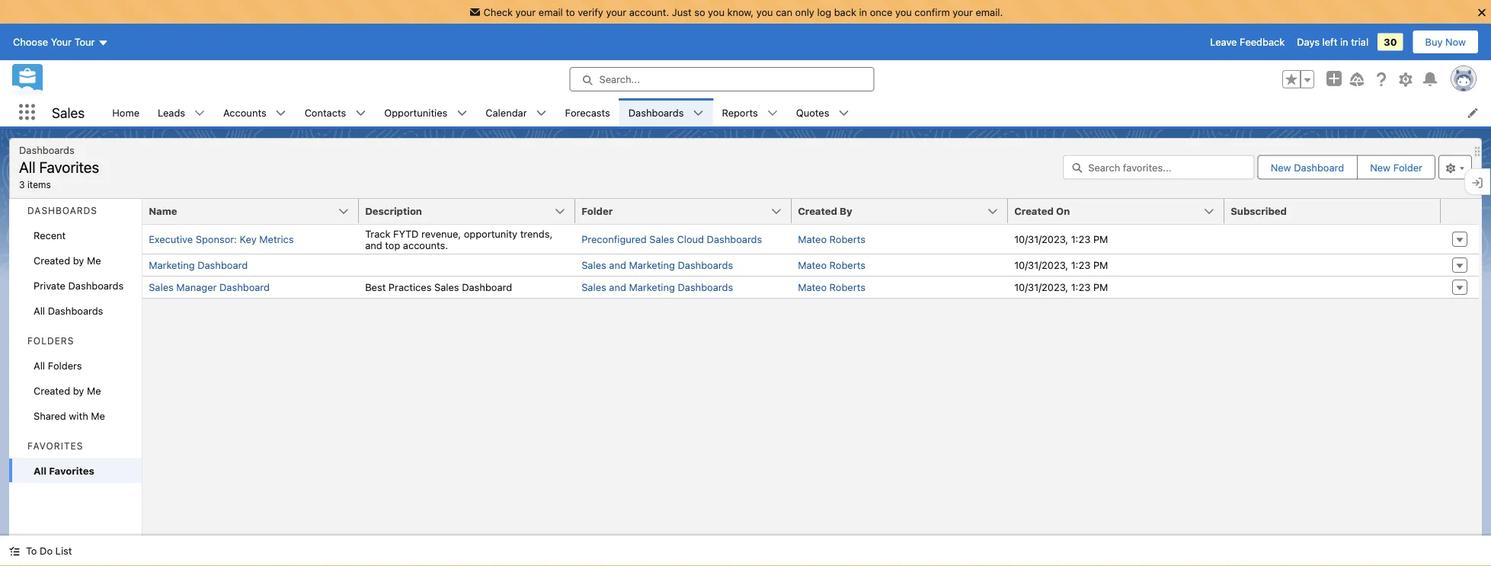 Task type: locate. For each thing, give the bounding box(es) containing it.
me up with
[[87, 385, 101, 396]]

verify
[[578, 6, 604, 18]]

accounts list item
[[214, 98, 295, 127]]

0 horizontal spatial folder
[[582, 205, 613, 217]]

1 vertical spatial sales and marketing dashboards
[[582, 282, 733, 293]]

created by button
[[792, 199, 1008, 223]]

grid
[[143, 199, 1479, 299]]

text default image
[[457, 108, 467, 119], [767, 108, 778, 119], [839, 108, 849, 119], [9, 546, 20, 557]]

calendar list item
[[477, 98, 556, 127]]

2 mateo roberts link from the top
[[798, 260, 866, 271]]

group
[[1283, 70, 1315, 88]]

2 pm from the top
[[1094, 260, 1108, 271]]

2 vertical spatial 1:23
[[1071, 282, 1091, 293]]

your left email.
[[953, 6, 973, 18]]

text default image right "contacts"
[[355, 108, 366, 119]]

0 vertical spatial sales and marketing dashboards link
[[582, 260, 733, 271]]

text default image inside opportunities list item
[[457, 108, 467, 119]]

favorites up items
[[39, 158, 99, 176]]

3 you from the left
[[895, 6, 912, 18]]

1 roberts from the top
[[830, 234, 866, 245]]

1 created by me from the top
[[34, 255, 101, 266]]

0 vertical spatial folders
[[27, 336, 74, 346]]

text default image for accounts
[[276, 108, 286, 119]]

2 vertical spatial mateo
[[798, 282, 827, 293]]

2 horizontal spatial you
[[895, 6, 912, 18]]

all down private
[[34, 305, 45, 316]]

4 text default image from the left
[[536, 108, 547, 119]]

0 vertical spatial created by me
[[34, 255, 101, 266]]

text default image left the to
[[9, 546, 20, 557]]

search... button
[[570, 67, 875, 92]]

text default image for dashboards
[[693, 108, 704, 119]]

to
[[26, 545, 37, 557]]

created by me
[[34, 255, 101, 266], [34, 385, 101, 396]]

5 text default image from the left
[[693, 108, 704, 119]]

mateo roberts link for best practices sales dashboard
[[798, 282, 866, 293]]

only
[[795, 6, 815, 18]]

name cell
[[143, 199, 368, 225]]

items
[[27, 179, 51, 190]]

2 vertical spatial 10/31/2023, 1:23 pm
[[1015, 282, 1108, 293]]

3 10/31/2023, 1:23 pm from the top
[[1015, 282, 1108, 293]]

do
[[40, 545, 53, 557]]

1 horizontal spatial you
[[757, 6, 773, 18]]

1 pm from the top
[[1094, 234, 1108, 245]]

text default image left the calendar link
[[457, 108, 467, 119]]

sales and marketing dashboards link for marketing dashboard
[[582, 260, 733, 271]]

cell for executive sponsor: key metrics
[[1225, 225, 1441, 254]]

quotes
[[796, 107, 830, 118]]

text default image
[[194, 108, 205, 119], [276, 108, 286, 119], [355, 108, 366, 119], [536, 108, 547, 119], [693, 108, 704, 119]]

0 vertical spatial me
[[87, 255, 101, 266]]

1 vertical spatial mateo
[[798, 260, 827, 271]]

you left can
[[757, 6, 773, 18]]

1 vertical spatial me
[[87, 385, 101, 396]]

created by
[[798, 205, 853, 217]]

10/31/2023, for best practices sales dashboard
[[1015, 282, 1069, 293]]

2 10/31/2023, from the top
[[1015, 260, 1069, 271]]

text default image right accounts at left
[[276, 108, 286, 119]]

2 vertical spatial pm
[[1094, 282, 1108, 293]]

1 1:23 from the top
[[1071, 234, 1091, 245]]

mateo
[[798, 234, 827, 245], [798, 260, 827, 271], [798, 282, 827, 293]]

text default image right the calendar
[[536, 108, 547, 119]]

all
[[19, 158, 36, 176], [34, 305, 45, 316], [34, 360, 45, 371], [34, 465, 46, 476]]

10/31/2023, 1:23 pm
[[1015, 234, 1108, 245], [1015, 260, 1108, 271], [1015, 282, 1108, 293]]

1 horizontal spatial your
[[606, 6, 627, 18]]

key
[[240, 234, 257, 245]]

0 vertical spatial in
[[859, 6, 867, 18]]

text default image for calendar
[[536, 108, 547, 119]]

by
[[73, 255, 84, 266], [73, 385, 84, 396]]

favorites inside 'dashboards all favorites 3 items'
[[39, 158, 99, 176]]

folder
[[1394, 162, 1423, 173], [582, 205, 613, 217]]

text default image down search... 'button'
[[693, 108, 704, 119]]

sales
[[52, 104, 85, 121], [650, 234, 674, 245], [582, 260, 607, 271], [149, 282, 174, 293], [434, 282, 459, 293], [582, 282, 607, 293]]

0 vertical spatial folder
[[1394, 162, 1423, 173]]

1 new from the left
[[1271, 162, 1292, 173]]

me right with
[[91, 410, 105, 421]]

best practices sales dashboard
[[365, 282, 512, 293]]

by up with
[[73, 385, 84, 396]]

text default image right "quotes"
[[839, 108, 849, 119]]

mateo roberts
[[798, 234, 866, 245], [798, 260, 866, 271], [798, 282, 866, 293]]

created by me up the shared with me
[[34, 385, 101, 396]]

folders up the shared with me
[[48, 360, 82, 371]]

opportunities
[[384, 107, 448, 118]]

shared with me
[[34, 410, 105, 421]]

favorites up all favorites
[[27, 441, 83, 452]]

0 vertical spatial created by me link
[[9, 248, 142, 273]]

0 vertical spatial mateo roberts link
[[798, 234, 866, 245]]

in
[[859, 6, 867, 18], [1341, 36, 1349, 48]]

text default image inside "reports" list item
[[767, 108, 778, 119]]

marketing down the executive
[[149, 260, 195, 271]]

2 mateo from the top
[[798, 260, 827, 271]]

folders up all folders
[[27, 336, 74, 346]]

1 vertical spatial folder
[[582, 205, 613, 217]]

text default image for contacts
[[355, 108, 366, 119]]

1 created by me link from the top
[[9, 248, 142, 273]]

sales and marketing dashboards
[[582, 260, 733, 271], [582, 282, 733, 293]]

0 horizontal spatial your
[[516, 6, 536, 18]]

now
[[1446, 36, 1466, 48]]

1 sales and marketing dashboards link from the top
[[582, 260, 733, 271]]

1 vertical spatial and
[[609, 260, 626, 271]]

opportunity
[[464, 228, 518, 239]]

grid containing name
[[143, 199, 1479, 299]]

favorites
[[39, 158, 99, 176], [27, 441, 83, 452], [49, 465, 94, 476]]

description cell
[[359, 199, 585, 225]]

new
[[1271, 162, 1292, 173], [1370, 162, 1391, 173]]

1 vertical spatial favorites
[[27, 441, 83, 452]]

3 mateo from the top
[[798, 282, 827, 293]]

created by me down recent link
[[34, 255, 101, 266]]

1 vertical spatial folders
[[48, 360, 82, 371]]

2 created by me from the top
[[34, 385, 101, 396]]

in right the back
[[859, 6, 867, 18]]

private
[[34, 280, 65, 291]]

you right the so
[[708, 6, 725, 18]]

top
[[385, 239, 400, 251]]

dashboards all favorites 3 items
[[19, 144, 99, 190]]

1 horizontal spatial new
[[1370, 162, 1391, 173]]

all down the shared
[[34, 465, 46, 476]]

text default image inside accounts list item
[[276, 108, 286, 119]]

dashboards inside 'dashboards all favorites 3 items'
[[19, 144, 74, 155]]

marketing down preconfigured sales cloud dashboards on the top of page
[[629, 282, 675, 293]]

1:23 for best practices sales dashboard
[[1071, 282, 1091, 293]]

actions image
[[1441, 199, 1479, 223]]

1 vertical spatial pm
[[1094, 260, 1108, 271]]

preconfigured sales cloud dashboards link
[[582, 234, 762, 245]]

created by me link for with
[[9, 378, 142, 403]]

new up subscribed
[[1271, 162, 1292, 173]]

1 vertical spatial 10/31/2023, 1:23 pm
[[1015, 260, 1108, 271]]

your right verify
[[606, 6, 627, 18]]

0 vertical spatial 10/31/2023,
[[1015, 234, 1069, 245]]

text default image inside quotes "list item"
[[839, 108, 849, 119]]

1 vertical spatial created by me
[[34, 385, 101, 396]]

leads
[[158, 107, 185, 118]]

cell for sales manager dashboard
[[1225, 276, 1441, 298]]

1 vertical spatial in
[[1341, 36, 1349, 48]]

text default image inside dashboards list item
[[693, 108, 704, 119]]

3 pm from the top
[[1094, 282, 1108, 293]]

3 roberts from the top
[[830, 282, 866, 293]]

to do list
[[26, 545, 72, 557]]

2 vertical spatial mateo roberts
[[798, 282, 866, 293]]

on
[[1056, 205, 1070, 217]]

2 vertical spatial 10/31/2023,
[[1015, 282, 1069, 293]]

by for recent
[[73, 255, 84, 266]]

2 vertical spatial roberts
[[830, 282, 866, 293]]

created by me link up with
[[9, 378, 142, 403]]

all favorites
[[34, 465, 94, 476]]

2 sales and marketing dashboards link from the top
[[582, 282, 733, 293]]

pm for track fytd revenue, opportunity trends, and top accounts.
[[1094, 234, 1108, 245]]

text default image inside contacts list item
[[355, 108, 366, 119]]

2 vertical spatial favorites
[[49, 465, 94, 476]]

and for marketing dashboard
[[609, 260, 626, 271]]

0 horizontal spatial new
[[1271, 162, 1292, 173]]

you right once
[[895, 6, 912, 18]]

created left 'by'
[[798, 205, 837, 217]]

folder button
[[576, 199, 792, 223]]

actions cell
[[1441, 199, 1479, 225]]

0 vertical spatial mateo roberts
[[798, 234, 866, 245]]

leave feedback
[[1210, 36, 1285, 48]]

0 horizontal spatial in
[[859, 6, 867, 18]]

1 vertical spatial created by me link
[[9, 378, 142, 403]]

dashboard down opportunity
[[462, 282, 512, 293]]

account.
[[629, 6, 669, 18]]

your
[[516, 6, 536, 18], [606, 6, 627, 18], [953, 6, 973, 18]]

2 text default image from the left
[[276, 108, 286, 119]]

buy
[[1426, 36, 1443, 48]]

choose your tour
[[13, 36, 95, 48]]

cell
[[1225, 225, 1441, 254], [359, 254, 576, 276], [1225, 254, 1441, 276], [1225, 276, 1441, 298]]

1 mateo roberts from the top
[[798, 234, 866, 245]]

1 vertical spatial 1:23
[[1071, 260, 1091, 271]]

1 mateo from the top
[[798, 234, 827, 245]]

2 mateo roberts from the top
[[798, 260, 866, 271]]

so
[[694, 6, 705, 18]]

2 vertical spatial me
[[91, 410, 105, 421]]

created by me link up private dashboards
[[9, 248, 142, 273]]

1 sales and marketing dashboards from the top
[[582, 260, 733, 271]]

0 vertical spatial pm
[[1094, 234, 1108, 245]]

your left email
[[516, 6, 536, 18]]

2 created by me link from the top
[[9, 378, 142, 403]]

roberts
[[830, 234, 866, 245], [830, 260, 866, 271], [830, 282, 866, 293]]

2 sales and marketing dashboards from the top
[[582, 282, 733, 293]]

0 vertical spatial roberts
[[830, 234, 866, 245]]

opportunities link
[[375, 98, 457, 127]]

text default image right leads
[[194, 108, 205, 119]]

2 you from the left
[[757, 6, 773, 18]]

1 vertical spatial by
[[73, 385, 84, 396]]

1 vertical spatial roberts
[[830, 260, 866, 271]]

all up the shared
[[34, 360, 45, 371]]

sales and marketing dashboards down preconfigured sales cloud dashboards on the top of page
[[582, 282, 733, 293]]

1 vertical spatial 10/31/2023,
[[1015, 260, 1069, 271]]

marketing dashboard
[[149, 260, 248, 271]]

0 horizontal spatial you
[[708, 6, 725, 18]]

list
[[103, 98, 1492, 127]]

marketing down preconfigured sales cloud dashboards link
[[629, 260, 675, 271]]

created inside 'button'
[[1015, 205, 1054, 217]]

me up private dashboards
[[87, 255, 101, 266]]

roberts for best practices sales dashboard
[[830, 282, 866, 293]]

created by me for with
[[34, 385, 101, 396]]

1 mateo roberts link from the top
[[798, 234, 866, 245]]

dashboard right manager
[[219, 282, 270, 293]]

sales and marketing dashboards link down preconfigured sales cloud dashboards link
[[582, 260, 733, 271]]

private dashboards link
[[9, 273, 142, 298]]

in right left
[[1341, 36, 1349, 48]]

track fytd revenue, opportunity trends, and top accounts.
[[365, 228, 553, 251]]

sales and marketing dashboards link down preconfigured sales cloud dashboards on the top of page
[[582, 282, 733, 293]]

created inside button
[[798, 205, 837, 217]]

1 vertical spatial mateo roberts
[[798, 260, 866, 271]]

new up subscribed cell
[[1370, 162, 1391, 173]]

2 new from the left
[[1370, 162, 1391, 173]]

accounts.
[[403, 239, 448, 251]]

1 text default image from the left
[[194, 108, 205, 119]]

dashboard up subscribed button
[[1294, 162, 1345, 173]]

1 vertical spatial sales and marketing dashboards link
[[582, 282, 733, 293]]

1 10/31/2023, 1:23 pm from the top
[[1015, 234, 1108, 245]]

created by me link
[[9, 248, 142, 273], [9, 378, 142, 403]]

leads list item
[[149, 98, 214, 127]]

manager
[[176, 282, 217, 293]]

buy now
[[1426, 36, 1466, 48]]

2 horizontal spatial your
[[953, 6, 973, 18]]

0 vertical spatial mateo
[[798, 234, 827, 245]]

text default image right reports
[[767, 108, 778, 119]]

0 vertical spatial 10/31/2023, 1:23 pm
[[1015, 234, 1108, 245]]

sales and marketing dashboards down preconfigured sales cloud dashboards link
[[582, 260, 733, 271]]

text default image inside leads list item
[[194, 108, 205, 119]]

3 mateo roberts from the top
[[798, 282, 866, 293]]

accounts
[[223, 107, 266, 118]]

all up 3
[[19, 158, 36, 176]]

0 vertical spatial sales and marketing dashboards
[[582, 260, 733, 271]]

list containing home
[[103, 98, 1492, 127]]

created by cell
[[792, 199, 1018, 225]]

mateo roberts for best practices sales dashboard
[[798, 282, 866, 293]]

3
[[19, 179, 25, 190]]

0 vertical spatial by
[[73, 255, 84, 266]]

0 vertical spatial favorites
[[39, 158, 99, 176]]

2 vertical spatial and
[[609, 282, 626, 293]]

text default image inside the to do list button
[[9, 546, 20, 557]]

3 1:23 from the top
[[1071, 282, 1091, 293]]

created
[[798, 205, 837, 217], [1015, 205, 1054, 217], [34, 255, 70, 266], [34, 385, 70, 396]]

and
[[365, 239, 382, 251], [609, 260, 626, 271], [609, 282, 626, 293]]

recent
[[34, 229, 66, 241]]

description
[[365, 205, 422, 217]]

1 10/31/2023, from the top
[[1015, 234, 1069, 245]]

3 text default image from the left
[[355, 108, 366, 119]]

1 vertical spatial mateo roberts link
[[798, 260, 866, 271]]

favorites down the shared with me
[[49, 465, 94, 476]]

text default image inside calendar list item
[[536, 108, 547, 119]]

0 vertical spatial and
[[365, 239, 382, 251]]

30
[[1384, 36, 1397, 48]]

created left on
[[1015, 205, 1054, 217]]

0 vertical spatial 1:23
[[1071, 234, 1091, 245]]

mateo for best practices sales dashboard
[[798, 282, 827, 293]]

shared with me link
[[9, 403, 142, 428]]

by up private dashboards
[[73, 255, 84, 266]]

tour
[[74, 36, 95, 48]]

favorites inside all favorites link
[[49, 465, 94, 476]]

list
[[55, 545, 72, 557]]

1 by from the top
[[73, 255, 84, 266]]

2 vertical spatial mateo roberts link
[[798, 282, 866, 293]]

2 by from the top
[[73, 385, 84, 396]]

dashboards inside list item
[[629, 107, 684, 118]]

3 10/31/2023, from the top
[[1015, 282, 1069, 293]]

3 mateo roberts link from the top
[[798, 282, 866, 293]]

quotes link
[[787, 98, 839, 127]]



Task type: describe. For each thing, give the bounding box(es) containing it.
all for all folders
[[34, 360, 45, 371]]

mateo roberts link for track fytd revenue, opportunity trends, and top accounts.
[[798, 234, 866, 245]]

new folder
[[1370, 162, 1423, 173]]

preconfigured
[[582, 234, 647, 245]]

subscribed
[[1231, 205, 1287, 217]]

calendar
[[486, 107, 527, 118]]

can
[[776, 6, 793, 18]]

leads link
[[149, 98, 194, 127]]

calendar link
[[477, 98, 536, 127]]

home
[[112, 107, 139, 118]]

name
[[149, 205, 177, 217]]

created on button
[[1008, 199, 1225, 223]]

sales and marketing dashboards for sales manager dashboard
[[582, 282, 733, 293]]

all folders
[[34, 360, 82, 371]]

1:23 for track fytd revenue, opportunity trends, and top accounts.
[[1071, 234, 1091, 245]]

mateo roberts for track fytd revenue, opportunity trends, and top accounts.
[[798, 234, 866, 245]]

left
[[1323, 36, 1338, 48]]

best
[[365, 282, 386, 293]]

by
[[840, 205, 853, 217]]

1 you from the left
[[708, 6, 725, 18]]

and inside track fytd revenue, opportunity trends, and top accounts.
[[365, 239, 382, 251]]

all dashboards link
[[9, 298, 142, 323]]

cloud
[[677, 234, 704, 245]]

new folder button
[[1358, 155, 1436, 179]]

10/31/2023, 1:23 pm for best practices sales dashboard
[[1015, 282, 1108, 293]]

and for sales manager dashboard
[[609, 282, 626, 293]]

days
[[1297, 36, 1320, 48]]

check
[[484, 6, 513, 18]]

folder cell
[[576, 199, 801, 225]]

marketing for sales manager dashboard
[[629, 282, 675, 293]]

1 your from the left
[[516, 6, 536, 18]]

marketing for marketing dashboard
[[629, 260, 675, 271]]

by for all folders
[[73, 385, 84, 396]]

sales manager dashboard link
[[149, 282, 270, 293]]

check your email to verify your account. just so you know, you can only log back in once you confirm your email.
[[484, 6, 1003, 18]]

text default image for leads
[[194, 108, 205, 119]]

10/31/2023, 1:23 pm for track fytd revenue, opportunity trends, and top accounts.
[[1015, 234, 1108, 245]]

shared
[[34, 410, 66, 421]]

description button
[[359, 199, 576, 223]]

folder inside cell
[[582, 205, 613, 217]]

reports list item
[[713, 98, 787, 127]]

executive sponsor: key metrics link
[[149, 234, 294, 245]]

back
[[834, 6, 857, 18]]

new dashboard button
[[1259, 156, 1357, 179]]

mateo for track fytd revenue, opportunity trends, and top accounts.
[[798, 234, 827, 245]]

once
[[870, 6, 893, 18]]

forecasts link
[[556, 98, 619, 127]]

dashboard inside button
[[1294, 162, 1345, 173]]

me for with
[[87, 385, 101, 396]]

Search favorites... text field
[[1063, 155, 1255, 179]]

home link
[[103, 98, 149, 127]]

opportunities list item
[[375, 98, 477, 127]]

to
[[566, 6, 575, 18]]

dashboards link
[[619, 98, 693, 127]]

accounts link
[[214, 98, 276, 127]]

sales and marketing dashboards for marketing dashboard
[[582, 260, 733, 271]]

recent link
[[9, 223, 142, 248]]

sales manager dashboard
[[149, 282, 270, 293]]

trends,
[[520, 228, 553, 239]]

your
[[51, 36, 72, 48]]

email.
[[976, 6, 1003, 18]]

new for new dashboard
[[1271, 162, 1292, 173]]

email
[[539, 6, 563, 18]]

track
[[365, 228, 391, 239]]

10/31/2023, for track fytd revenue, opportunity trends, and top accounts.
[[1015, 234, 1069, 245]]

all for all favorites
[[34, 465, 46, 476]]

reports link
[[713, 98, 767, 127]]

trial
[[1351, 36, 1369, 48]]

private dashboards
[[34, 280, 124, 291]]

3 your from the left
[[953, 6, 973, 18]]

all folders link
[[9, 353, 142, 378]]

contacts list item
[[295, 98, 375, 127]]

choose
[[13, 36, 48, 48]]

roberts for track fytd revenue, opportunity trends, and top accounts.
[[830, 234, 866, 245]]

all inside 'dashboards all favorites 3 items'
[[19, 158, 36, 176]]

text default image for quotes
[[839, 108, 849, 119]]

2 1:23 from the top
[[1071, 260, 1091, 271]]

cell for marketing dashboard
[[1225, 254, 1441, 276]]

preconfigured sales cloud dashboards
[[582, 234, 762, 245]]

practices
[[389, 282, 432, 293]]

created down recent
[[34, 255, 70, 266]]

name button
[[143, 199, 359, 223]]

feedback
[[1240, 36, 1285, 48]]

executive sponsor: key metrics
[[149, 234, 294, 245]]

2 roberts from the top
[[830, 260, 866, 271]]

sales and marketing dashboards link for sales manager dashboard
[[582, 282, 733, 293]]

sponsor:
[[196, 234, 237, 245]]

search...
[[599, 74, 640, 85]]

with
[[69, 410, 88, 421]]

dashboards list item
[[619, 98, 713, 127]]

created up the shared
[[34, 385, 70, 396]]

know,
[[727, 6, 754, 18]]

subscribed cell
[[1225, 199, 1451, 225]]

all dashboards
[[34, 305, 103, 316]]

2 10/31/2023, 1:23 pm from the top
[[1015, 260, 1108, 271]]

log
[[817, 6, 832, 18]]

executive
[[149, 234, 193, 245]]

buy now button
[[1413, 30, 1479, 54]]

dashboard up sales manager dashboard link
[[198, 260, 248, 271]]

revenue,
[[422, 228, 461, 239]]

2 your from the left
[[606, 6, 627, 18]]

reports
[[722, 107, 758, 118]]

confirm
[[915, 6, 950, 18]]

me for dashboards
[[87, 255, 101, 266]]

all for all dashboards
[[34, 305, 45, 316]]

1 horizontal spatial folder
[[1394, 162, 1423, 173]]

marketing dashboard link
[[149, 260, 248, 271]]

quotes list item
[[787, 98, 859, 127]]

1 horizontal spatial in
[[1341, 36, 1349, 48]]

fytd
[[393, 228, 419, 239]]

created by me link for dashboards
[[9, 248, 142, 273]]

subscribed button
[[1225, 199, 1441, 223]]

created on
[[1015, 205, 1070, 217]]

leave
[[1210, 36, 1237, 48]]

text default image for reports
[[767, 108, 778, 119]]

contacts link
[[295, 98, 355, 127]]

text default image for opportunities
[[457, 108, 467, 119]]

choose your tour button
[[12, 30, 109, 54]]

created by me for dashboards
[[34, 255, 101, 266]]

to do list button
[[0, 536, 81, 566]]

pm for best practices sales dashboard
[[1094, 282, 1108, 293]]

all favorites link
[[9, 458, 142, 483]]

new dashboard
[[1271, 162, 1345, 173]]

new for new folder
[[1370, 162, 1391, 173]]

created on cell
[[1008, 199, 1234, 225]]



Task type: vqa. For each thing, say whether or not it's contained in the screenshot.
Created
yes



